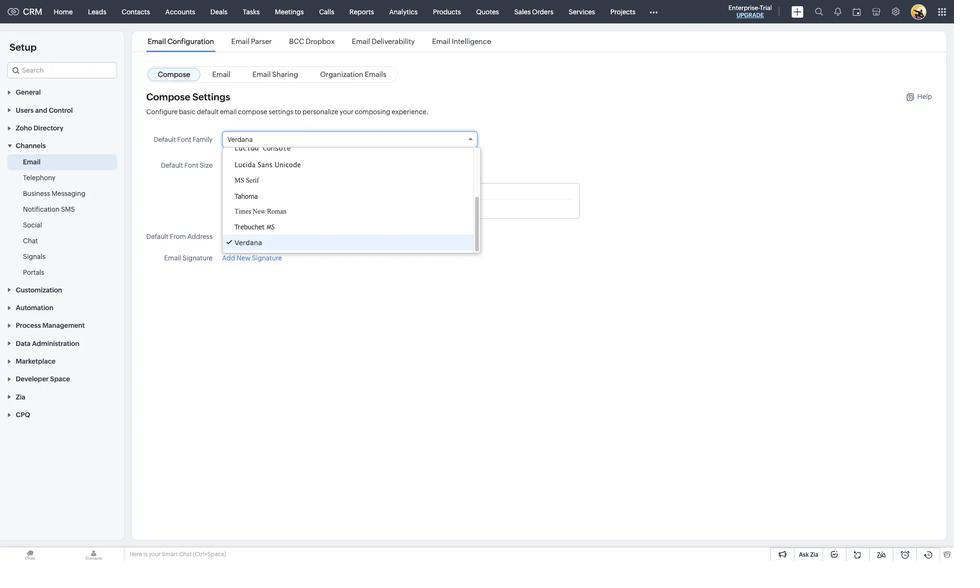 Task type: describe. For each thing, give the bounding box(es) containing it.
2 signature from the left
[[252, 254, 282, 262]]

verdana inside verdana option
[[235, 239, 262, 247]]

add
[[222, 254, 235, 262]]

1 signature from the left
[[183, 254, 213, 262]]

projects link
[[603, 0, 643, 23]]

portals
[[23, 269, 44, 277]]

verdana option
[[223, 235, 473, 251]]

personalize
[[303, 108, 338, 116]]

social
[[23, 222, 42, 229]]

font for size
[[184, 162, 199, 169]]

1 horizontal spatial ms
[[267, 223, 275, 231]]

email deliverability link
[[351, 37, 416, 45]]

cpq
[[16, 411, 30, 419]]

services
[[569, 8, 595, 16]]

process management button
[[0, 317, 124, 334]]

here is your smart chat (ctrl+space)
[[130, 551, 226, 558]]

lazy
[[320, 205, 330, 210]]

1 horizontal spatial chat
[[179, 551, 192, 558]]

control
[[49, 106, 73, 114]]

create menu element
[[786, 0, 809, 23]]

data
[[16, 340, 31, 347]]

notification sms
[[23, 206, 75, 213]]

email configuration link
[[146, 37, 216, 45]]

automation button
[[0, 299, 124, 317]]

directory
[[34, 124, 63, 132]]

preview
[[228, 189, 253, 197]]

parser
[[251, 37, 272, 45]]

notification
[[23, 206, 60, 213]]

quotes link
[[469, 0, 507, 23]]

zoho directory button
[[0, 119, 124, 137]]

console
[[263, 144, 291, 153]]

sharing
[[272, 70, 298, 78]]

trebuchet ms
[[235, 223, 275, 231]]

analytics
[[389, 8, 418, 16]]

default font size
[[161, 162, 213, 169]]

trebuchet
[[235, 223, 265, 231]]

times new roman option
[[223, 204, 473, 219]]

developer space
[[16, 376, 70, 383]]

telephony link
[[23, 173, 56, 183]]

analytics link
[[382, 0, 425, 23]]

default
[[197, 108, 219, 116]]

signals image
[[835, 8, 841, 16]]

crm link
[[8, 7, 42, 17]]

fox
[[270, 205, 277, 210]]

profile element
[[906, 0, 932, 23]]

lucida for lucida console
[[235, 144, 259, 153]]

channels region
[[0, 155, 124, 281]]

email inside channels region
[[23, 158, 40, 166]]

organization emails
[[320, 70, 387, 78]]

and
[[35, 106, 47, 114]]

meetings link
[[267, 0, 312, 23]]

marketplace button
[[0, 352, 124, 370]]

(ctrl+space)
[[193, 551, 226, 558]]

unicode
[[275, 161, 301, 169]]

help
[[918, 93, 932, 100]]

smart
[[162, 551, 178, 558]]

upgrade
[[737, 12, 764, 19]]

process management
[[16, 322, 85, 330]]

organization
[[320, 70, 363, 78]]

email configuration
[[148, 37, 214, 45]]

from
[[170, 233, 186, 240]]

sales
[[514, 8, 531, 16]]

email sharing link
[[242, 68, 308, 81]]

default for default font family
[[154, 136, 176, 143]]

data administration
[[16, 340, 79, 347]]

email parser link
[[230, 37, 273, 45]]

enterprise-trial upgrade
[[729, 4, 772, 19]]

contacts link
[[114, 0, 158, 23]]

sms
[[61, 206, 75, 213]]

signals element
[[829, 0, 847, 23]]

reports link
[[342, 0, 382, 23]]

developer
[[16, 376, 49, 383]]

profile image
[[911, 4, 927, 19]]

lucida sans unicode option
[[223, 157, 473, 173]]

home
[[54, 8, 73, 16]]

leads
[[88, 8, 106, 16]]

add new signature
[[222, 254, 282, 262]]

email deliverability
[[352, 37, 415, 45]]

signals
[[23, 253, 46, 261]]

email for email intelligence
[[432, 37, 450, 45]]

bcc
[[289, 37, 304, 45]]

developer space button
[[0, 370, 124, 388]]

the
[[228, 205, 237, 210]]

email for email sharing
[[252, 70, 271, 78]]

email intelligence link
[[431, 37, 493, 45]]

address
[[187, 233, 213, 240]]

default for default font size
[[161, 162, 183, 169]]

administration
[[32, 340, 79, 347]]

list containing email configuration
[[139, 31, 500, 52]]

1 horizontal spatial email link
[[202, 68, 241, 81]]

chat inside channels region
[[23, 237, 38, 245]]

ms serif option
[[223, 173, 473, 188]]

meetings
[[275, 8, 304, 16]]

deals link
[[203, 0, 235, 23]]

general
[[16, 89, 41, 96]]

settings
[[192, 91, 230, 102]]

default for default from address
[[146, 233, 168, 240]]

search image
[[815, 8, 823, 16]]

customization
[[16, 286, 62, 294]]

accounts link
[[158, 0, 203, 23]]

deals
[[211, 8, 228, 16]]



Task type: vqa. For each thing, say whether or not it's contained in the screenshot.
3
no



Task type: locate. For each thing, give the bounding box(es) containing it.
Search text field
[[8, 63, 117, 78]]

business
[[23, 190, 50, 198]]

email sharing
[[252, 70, 298, 78]]

1 vertical spatial new
[[236, 254, 251, 262]]

compose for compose settings
[[146, 91, 190, 102]]

space
[[50, 376, 70, 383]]

users and control button
[[0, 101, 124, 119]]

1 vertical spatial default
[[161, 162, 183, 169]]

search element
[[809, 0, 829, 23]]

lucida inside option
[[235, 161, 256, 169]]

tahoma
[[235, 192, 258, 200]]

1 vertical spatial compose
[[146, 91, 190, 102]]

font left size
[[184, 162, 199, 169]]

2 vertical spatial default
[[146, 233, 168, 240]]

business messaging link
[[23, 189, 85, 199]]

compose up compose settings
[[158, 70, 190, 78]]

email parser
[[231, 37, 272, 45]]

projects
[[611, 8, 636, 16]]

automation
[[16, 304, 53, 312]]

contacts image
[[64, 548, 124, 561]]

telephony
[[23, 174, 56, 182]]

enterprise-
[[729, 4, 760, 11]]

0 horizontal spatial zia
[[16, 393, 25, 401]]

1 vertical spatial font
[[184, 162, 199, 169]]

sales orders
[[514, 8, 554, 16]]

default down default font family
[[161, 162, 183, 169]]

brown
[[253, 205, 268, 210]]

your right is
[[149, 551, 161, 558]]

tasks link
[[235, 0, 267, 23]]

1 lucida from the top
[[235, 144, 259, 153]]

zoho
[[16, 124, 32, 132]]

marketplace
[[16, 358, 55, 365]]

zoho directory
[[16, 124, 63, 132]]

products
[[433, 8, 461, 16]]

verdana up lucida console
[[228, 136, 253, 143]]

here
[[130, 551, 142, 558]]

email
[[148, 37, 166, 45], [231, 37, 250, 45], [352, 37, 370, 45], [432, 37, 450, 45], [212, 70, 231, 78], [252, 70, 271, 78], [23, 158, 40, 166], [164, 254, 181, 262]]

leads link
[[80, 0, 114, 23]]

compose up configure
[[146, 91, 190, 102]]

users and control
[[16, 106, 73, 114]]

tahoma option
[[223, 188, 473, 204]]

home link
[[46, 0, 80, 23]]

channels
[[16, 142, 46, 150]]

new for times
[[253, 208, 265, 215]]

deliverability
[[372, 37, 415, 45]]

font left family
[[177, 136, 191, 143]]

0 vertical spatial default
[[154, 136, 176, 143]]

customization button
[[0, 281, 124, 299]]

1 horizontal spatial zia
[[810, 552, 819, 558]]

email inside email sharing link
[[252, 70, 271, 78]]

Other Modules field
[[643, 4, 664, 19]]

new right quick
[[253, 208, 265, 215]]

orders
[[532, 8, 554, 16]]

font for family
[[177, 136, 191, 143]]

ms down roman
[[267, 223, 275, 231]]

ms up preview
[[235, 176, 244, 185]]

email inside email 'link'
[[212, 70, 231, 78]]

is
[[143, 551, 148, 558]]

0 vertical spatial email link
[[202, 68, 241, 81]]

email for email deliverability
[[352, 37, 370, 45]]

1 horizontal spatial new
[[253, 208, 265, 215]]

verdana down trebuchet
[[235, 239, 262, 247]]

lucida console option
[[223, 140, 473, 157]]

email for email configuration
[[148, 37, 166, 45]]

None field
[[7, 62, 117, 78]]

the quick brown fox jumped over the lazy dog
[[228, 205, 340, 210]]

new
[[253, 208, 265, 215], [236, 254, 251, 262]]

0 vertical spatial zia
[[16, 393, 25, 401]]

0 horizontal spatial new
[[236, 254, 251, 262]]

0 vertical spatial compose
[[158, 70, 190, 78]]

signals link
[[23, 252, 46, 262]]

lucida for lucida sans unicode
[[235, 161, 256, 169]]

serif
[[246, 176, 259, 185]]

1 vertical spatial email link
[[23, 157, 40, 167]]

sales orders link
[[507, 0, 561, 23]]

portals link
[[23, 268, 44, 277]]

to
[[295, 108, 301, 116]]

zia inside dropdown button
[[16, 393, 25, 401]]

lucida inside option
[[235, 144, 259, 153]]

0 horizontal spatial ms
[[235, 176, 244, 185]]

process
[[16, 322, 41, 330]]

email left parser
[[231, 37, 250, 45]]

email up the settings
[[212, 70, 231, 78]]

zia up cpq
[[16, 393, 25, 401]]

lucida sans unicode
[[235, 161, 301, 169]]

lucida up ms serif in the top left of the page
[[235, 161, 256, 169]]

calendar image
[[853, 8, 861, 16]]

signature down trebuchet ms
[[252, 254, 282, 262]]

bcc dropbox link
[[288, 37, 336, 45]]

0 vertical spatial your
[[340, 108, 354, 116]]

email left sharing
[[252, 70, 271, 78]]

create menu image
[[792, 6, 804, 17]]

signature down address
[[183, 254, 213, 262]]

email for email signature
[[164, 254, 181, 262]]

email down reports at the left top of page
[[352, 37, 370, 45]]

trebuchet ms option
[[223, 219, 473, 235]]

0 vertical spatial font
[[177, 136, 191, 143]]

your left composing
[[340, 108, 354, 116]]

quotes
[[476, 8, 499, 16]]

lucida up "sans"
[[235, 144, 259, 153]]

social link
[[23, 221, 42, 230]]

users
[[16, 106, 34, 114]]

0 vertical spatial new
[[253, 208, 265, 215]]

compose
[[238, 108, 267, 116]]

0 horizontal spatial email link
[[23, 157, 40, 167]]

chat down the social link
[[23, 237, 38, 245]]

jumped
[[279, 205, 297, 210]]

0 horizontal spatial chat
[[23, 237, 38, 245]]

compose link
[[148, 68, 200, 81]]

roman
[[267, 208, 286, 215]]

email link down channels
[[23, 157, 40, 167]]

contacts
[[122, 8, 150, 16]]

email for email parser
[[231, 37, 250, 45]]

size
[[200, 162, 213, 169]]

email
[[220, 108, 237, 116]]

services link
[[561, 0, 603, 23]]

management
[[42, 322, 85, 330]]

zia right ask
[[810, 552, 819, 558]]

list
[[139, 31, 500, 52]]

compose settings
[[146, 91, 230, 102]]

the
[[311, 205, 319, 210]]

verdana
[[228, 136, 253, 143], [235, 239, 262, 247]]

email link up the settings
[[202, 68, 241, 81]]

0 horizontal spatial your
[[149, 551, 161, 558]]

compose for compose
[[158, 70, 190, 78]]

quick
[[239, 205, 252, 210]]

email down from in the top left of the page
[[164, 254, 181, 262]]

reports
[[350, 8, 374, 16]]

over
[[299, 205, 309, 210]]

chat right smart at the left
[[179, 551, 192, 558]]

your
[[340, 108, 354, 116], [149, 551, 161, 558]]

default down configure
[[154, 136, 176, 143]]

sans
[[258, 161, 273, 169]]

0 horizontal spatial signature
[[183, 254, 213, 262]]

0 vertical spatial verdana
[[228, 136, 253, 143]]

ask
[[799, 552, 809, 558]]

1 vertical spatial lucida
[[235, 161, 256, 169]]

configure
[[146, 108, 178, 116]]

setup
[[10, 42, 37, 53]]

2 lucida from the top
[[235, 161, 256, 169]]

calls link
[[312, 0, 342, 23]]

chat link
[[23, 236, 38, 246]]

1 horizontal spatial your
[[340, 108, 354, 116]]

Verdana field
[[222, 131, 478, 148]]

0 vertical spatial ms
[[235, 176, 244, 185]]

0 vertical spatial chat
[[23, 237, 38, 245]]

1 vertical spatial zia
[[810, 552, 819, 558]]

0 vertical spatial lucida
[[235, 144, 259, 153]]

email down channels
[[23, 158, 40, 166]]

1 vertical spatial chat
[[179, 551, 192, 558]]

configuration
[[167, 37, 214, 45]]

new right add
[[236, 254, 251, 262]]

chats image
[[0, 548, 60, 561]]

1 horizontal spatial signature
[[252, 254, 282, 262]]

default left from in the top left of the page
[[146, 233, 168, 240]]

new inside option
[[253, 208, 265, 215]]

calls
[[319, 8, 334, 16]]

1 vertical spatial your
[[149, 551, 161, 558]]

times new roman
[[235, 208, 286, 215]]

1 vertical spatial verdana
[[235, 239, 262, 247]]

verdana inside field
[[228, 136, 253, 143]]

default
[[154, 136, 176, 143], [161, 162, 183, 169], [146, 233, 168, 240]]

email down products
[[432, 37, 450, 45]]

email left configuration
[[148, 37, 166, 45]]

email signature
[[164, 254, 213, 262]]

1 vertical spatial ms
[[267, 223, 275, 231]]

new for add
[[236, 254, 251, 262]]

ms serif
[[235, 176, 259, 185]]

lucida console list box
[[223, 140, 480, 253]]

email for rightmost email 'link'
[[212, 70, 231, 78]]

products link
[[425, 0, 469, 23]]



